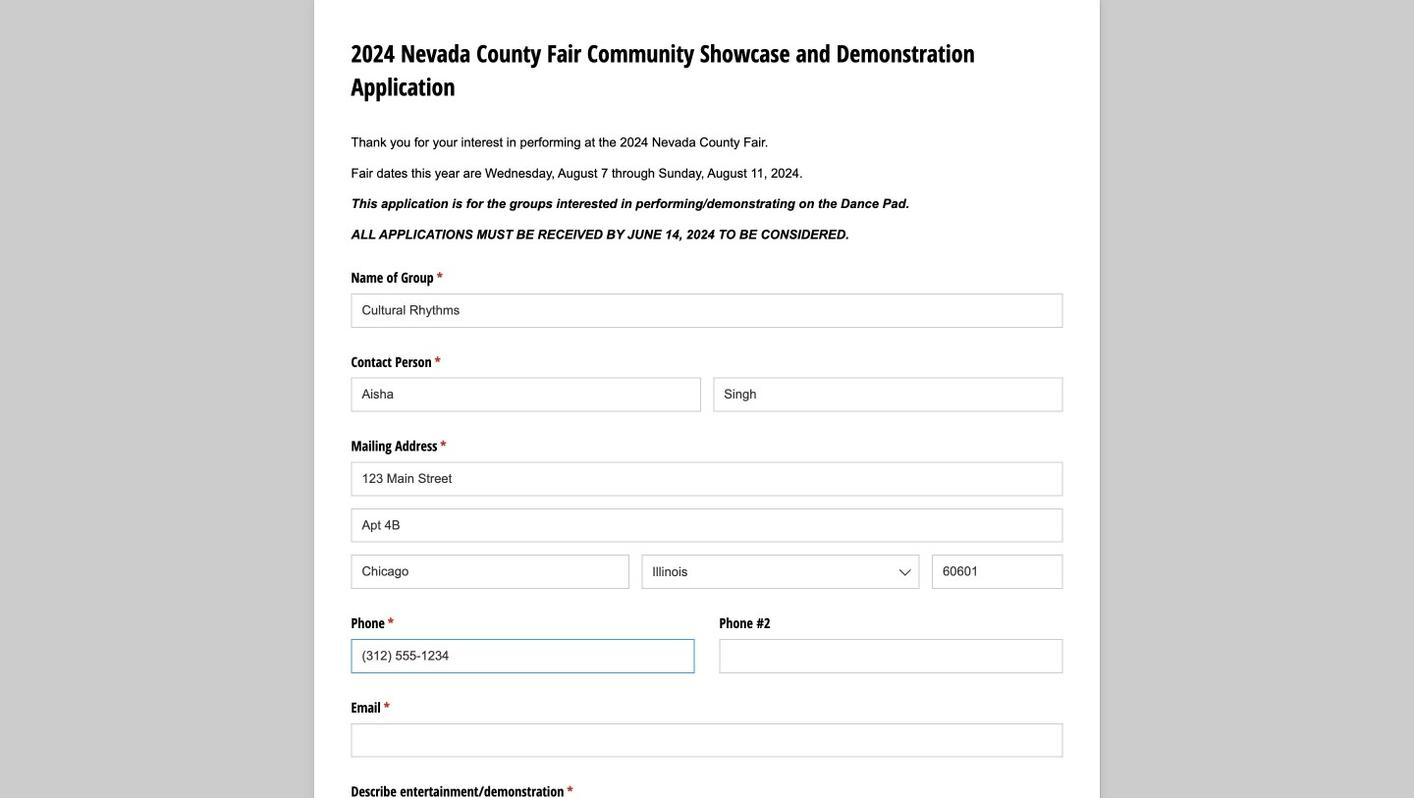 Task type: describe. For each thing, give the bounding box(es) containing it.
First text field
[[351, 378, 701, 412]]

State text field
[[642, 555, 920, 589]]

Address Line 1 text field
[[351, 462, 1063, 496]]



Task type: locate. For each thing, give the bounding box(es) containing it.
Last text field
[[713, 378, 1063, 412]]

None text field
[[719, 639, 1063, 674]]

City text field
[[351, 555, 629, 589]]

Zip Code text field
[[932, 555, 1063, 589]]

None text field
[[351, 293, 1063, 328], [351, 639, 695, 674], [351, 724, 1063, 758], [351, 293, 1063, 328], [351, 639, 695, 674], [351, 724, 1063, 758]]

Address Line 2 text field
[[351, 509, 1063, 543]]



Task type: vqa. For each thing, say whether or not it's contained in the screenshot.
THE ADDRESS LINE 1 text field
yes



